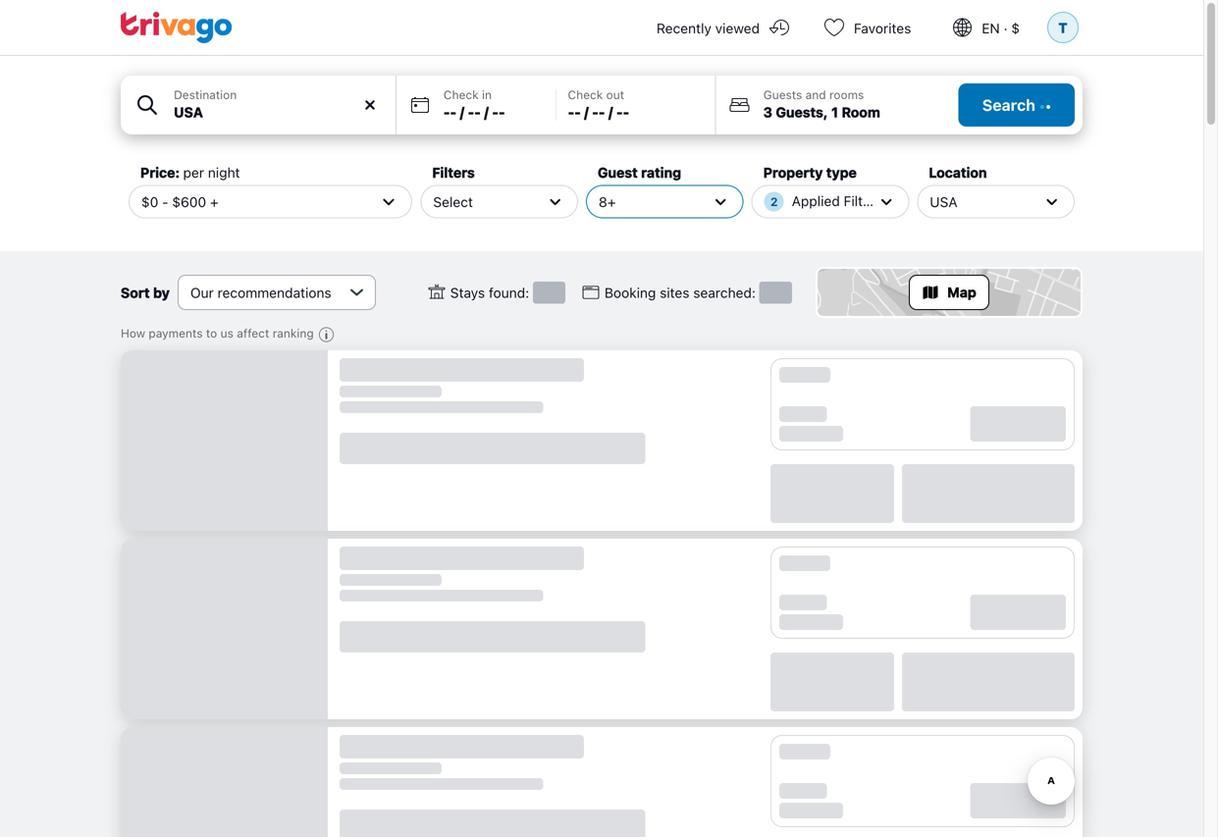 Task type: vqa. For each thing, say whether or not it's contained in the screenshot.
0.4
no



Task type: describe. For each thing, give the bounding box(es) containing it.
by
[[153, 285, 170, 301]]

Destination field
[[121, 76, 396, 135]]

searched:
[[694, 285, 756, 301]]

guest rating
[[598, 165, 682, 181]]

guests,
[[776, 104, 829, 120]]

sort
[[121, 285, 150, 301]]

en
[[982, 20, 1001, 36]]

to
[[206, 327, 217, 340]]

check for check out -- / -- / --
[[568, 88, 603, 102]]

t button
[[1044, 0, 1083, 55]]

viewed
[[716, 20, 760, 36]]

en · $
[[982, 20, 1020, 36]]

guests
[[764, 88, 803, 102]]

out
[[607, 88, 625, 102]]

search button
[[959, 83, 1075, 127]]

2
[[771, 195, 778, 209]]

sites
[[660, 285, 690, 301]]

check in -- / -- / --
[[444, 88, 505, 120]]

232
[[536, 285, 563, 301]]

clear image
[[361, 96, 379, 114]]

map
[[948, 284, 977, 301]]

rooms
[[830, 88, 865, 102]]

1 / from the left
[[460, 104, 465, 120]]

$0
[[141, 194, 158, 210]]

property
[[764, 165, 823, 181]]

property type
[[764, 165, 857, 181]]

room
[[842, 104, 881, 120]]

price: per night
[[140, 165, 240, 181]]

how payments to us affect ranking
[[121, 327, 314, 340]]

how
[[121, 327, 145, 340]]

sort by
[[121, 285, 170, 301]]

8+
[[599, 194, 616, 210]]

search
[[983, 96, 1036, 114]]

booking
[[605, 285, 656, 301]]

4 / from the left
[[609, 104, 613, 120]]

in
[[482, 88, 492, 102]]

en · $ button
[[935, 0, 1044, 55]]

323
[[763, 285, 790, 301]]

type
[[827, 165, 857, 181]]

applied
[[792, 193, 840, 209]]

$600
[[172, 194, 206, 210]]

$0 - $600 +
[[141, 194, 219, 210]]

night
[[208, 165, 240, 181]]

usa
[[930, 194, 958, 210]]

recently viewed
[[657, 20, 760, 36]]

rating
[[642, 165, 682, 181]]

how payments to us affect ranking button
[[121, 326, 340, 347]]



Task type: locate. For each thing, give the bounding box(es) containing it.
favorites link
[[807, 0, 935, 55]]

Destination search field
[[174, 102, 384, 123]]

check for check in -- / -- / --
[[444, 88, 479, 102]]

found:
[[489, 285, 530, 301]]

1
[[832, 104, 839, 120]]

per
[[183, 165, 204, 181]]

select
[[433, 194, 473, 210]]

recently
[[657, 20, 712, 36]]

check
[[444, 88, 479, 102], [568, 88, 603, 102]]

check inside check in -- / -- / --
[[444, 88, 479, 102]]

check left 'out'
[[568, 88, 603, 102]]

payments
[[149, 327, 203, 340]]

check out -- / -- / --
[[568, 88, 630, 120]]

·
[[1004, 20, 1008, 36]]

1 check from the left
[[444, 88, 479, 102]]

/
[[460, 104, 465, 120], [484, 104, 489, 120], [585, 104, 589, 120], [609, 104, 613, 120]]

filters down type
[[844, 193, 883, 209]]

price:
[[140, 165, 180, 181]]

location
[[929, 165, 988, 181]]

destination
[[174, 88, 237, 102]]

stays
[[451, 285, 485, 301]]

check left in
[[444, 88, 479, 102]]

ranking
[[273, 327, 314, 340]]

favorites
[[854, 20, 912, 36]]

applied filters
[[792, 193, 883, 209]]

0 horizontal spatial check
[[444, 88, 479, 102]]

and
[[806, 88, 827, 102]]

1 vertical spatial filters
[[844, 193, 883, 209]]

check inside check out -- / -- / --
[[568, 88, 603, 102]]

affect
[[237, 327, 269, 340]]

2 check from the left
[[568, 88, 603, 102]]

map button
[[816, 267, 1083, 318]]

filters up select
[[432, 165, 475, 181]]

guest
[[598, 165, 638, 181]]

booking sites searched: 323
[[605, 285, 790, 301]]

stays found: 232
[[451, 285, 563, 301]]

-
[[444, 104, 450, 120], [450, 104, 457, 120], [468, 104, 475, 120], [475, 104, 481, 120], [492, 104, 499, 120], [499, 104, 505, 120], [568, 104, 575, 120], [575, 104, 581, 120], [592, 104, 599, 120], [599, 104, 606, 120], [617, 104, 623, 120], [623, 104, 630, 120], [162, 194, 169, 210]]

$
[[1012, 20, 1020, 36]]

0 horizontal spatial filters
[[432, 165, 475, 181]]

+
[[210, 194, 219, 210]]

2 / from the left
[[484, 104, 489, 120]]

filters
[[432, 165, 475, 181], [844, 193, 883, 209]]

1 horizontal spatial check
[[568, 88, 603, 102]]

t
[[1059, 19, 1068, 36]]

1 horizontal spatial filters
[[844, 193, 883, 209]]

us
[[221, 327, 234, 340]]

trivago logo image
[[121, 12, 233, 43]]

3 / from the left
[[585, 104, 589, 120]]

3
[[764, 104, 773, 120]]

recently viewed button
[[633, 0, 807, 55]]

guests and rooms 3 guests, 1 room
[[764, 88, 881, 120]]

0 vertical spatial filters
[[432, 165, 475, 181]]



